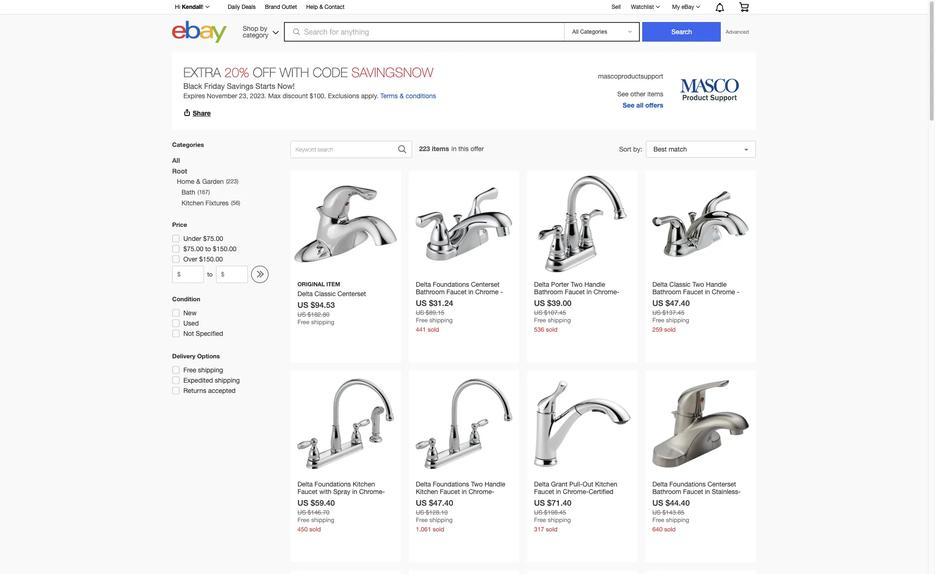 Task type: locate. For each thing, give the bounding box(es) containing it.
0 vertical spatial $150.00
[[213, 245, 237, 253]]

chrome- inside delta porter two handle bathroom faucet in chrome- certified refurbished
[[594, 288, 620, 296]]

sold right 441
[[428, 326, 439, 333]]

refurbished inside 'delta foundations centerset bathroom faucet in stainless- certified refurbished'
[[679, 495, 715, 503]]

refurbished for us $71.40
[[534, 495, 570, 503]]

us left $137.45
[[653, 309, 661, 316]]

$47.40 for us $47.40 us $137.45 free shipping 259 sold
[[666, 298, 690, 308]]

chrome
[[475, 288, 499, 296], [712, 288, 735, 296]]

free up 441
[[416, 317, 428, 324]]

mascoproductsupport
[[598, 72, 663, 80]]

categories
[[172, 141, 204, 148]]

us $39.00 us $107.45 free shipping 536 sold
[[534, 298, 572, 333]]

delta for us $39.00 us $107.45 free shipping 536 sold
[[534, 281, 549, 288]]

price
[[172, 221, 187, 228]]

1 horizontal spatial $47.40
[[666, 298, 690, 308]]

see left other
[[617, 90, 629, 98]]

Enter minimum price field
[[172, 266, 204, 283]]

foundations up $59.40 on the left of the page
[[315, 480, 351, 488]]

starts
[[256, 82, 275, 90]]

1 horizontal spatial centerset
[[708, 480, 736, 488]]

expires
[[183, 92, 205, 100]]

2023.
[[250, 92, 266, 100]]

sold
[[428, 326, 439, 333], [546, 326, 558, 333], [664, 326, 676, 333], [309, 526, 321, 533], [433, 526, 444, 533], [546, 526, 558, 533], [664, 526, 676, 533]]

now!
[[277, 82, 295, 90]]

delta left 'porter'
[[534, 281, 549, 288]]

certified inside 'delta foundations centerset bathroom faucet in stainless- certified refurbished'
[[653, 495, 677, 503]]

free inside free shipping expedited shipping returns accepted
[[183, 366, 196, 374]]

black
[[183, 82, 202, 90]]

help
[[306, 4, 318, 10]]

1 horizontal spatial -
[[737, 288, 740, 296]]

chrome- inside delta grant pull-out kitchen faucet in chrome-certified refurbished
[[563, 488, 589, 495]]

0 vertical spatial to
[[205, 245, 211, 253]]

faucet inside delta foundations centerset bathroom faucet in chrome - certified refurbished
[[447, 288, 467, 296]]

0 horizontal spatial -
[[500, 288, 503, 296]]

shipping inside us $94.53 us $182.80 free shipping
[[311, 319, 334, 326]]

spray
[[333, 488, 350, 495]]

certified inside "delta foundations kitchen faucet with spray in chrome- certified refurbished"
[[298, 495, 322, 503]]

2 vertical spatial &
[[196, 178, 200, 185]]

centerset inside delta foundations centerset bathroom faucet in chrome - certified refurbished
[[471, 281, 500, 288]]

refurbished inside delta foundations two handle kitchen faucet in chrome- certified refurbished
[[442, 495, 478, 503]]

sold right 450
[[309, 526, 321, 533]]

extra
[[183, 65, 221, 80]]

daily deals link
[[228, 2, 256, 13]]

discount
[[283, 92, 308, 100]]

kitchen inside all root home & garden (223) bath (167) kitchen fixtures (56)
[[182, 199, 204, 207]]

free shipping expedited shipping returns accepted
[[183, 366, 240, 394]]

foundations for us $47.40
[[433, 480, 469, 488]]

0 horizontal spatial two
[[471, 480, 483, 488]]

shipping inside us $47.40 us $128.10 free shipping 1,061 sold
[[430, 516, 453, 523]]

$150.00 right the over
[[199, 255, 223, 263]]

certified up the "$143.85"
[[653, 495, 677, 503]]

in inside 223 items in this offer
[[452, 145, 457, 153]]

certified inside delta foundations two handle kitchen faucet in chrome- certified refurbished
[[416, 495, 441, 503]]

0 horizontal spatial chrome
[[475, 288, 499, 296]]

account navigation
[[170, 0, 756, 15]]

refurbished up $198.45
[[534, 495, 570, 503]]

us left the $128.10
[[416, 509, 424, 516]]

chrome- inside "delta foundations kitchen faucet with spray in chrome- certified refurbished"
[[359, 488, 385, 495]]

delta inside delta grant pull-out kitchen faucet in chrome-certified refurbished
[[534, 480, 549, 488]]

to inside price under $75.00 $75.00 to $150.00 over $150.00
[[205, 245, 211, 253]]

two inside delta porter two handle bathroom faucet in chrome- certified refurbished
[[571, 281, 583, 288]]

shipping down the $107.45 at the bottom right of the page
[[548, 317, 571, 324]]

us up the $128.10
[[416, 498, 427, 508]]

shipping inside us $47.40 us $137.45 free shipping 259 sold
[[666, 317, 689, 324]]

sold right 640
[[664, 526, 676, 533]]

handle inside delta porter two handle bathroom faucet in chrome- certified refurbished
[[585, 281, 605, 288]]

free up expedited
[[183, 366, 196, 374]]

see other items see all offers
[[617, 90, 663, 109]]

two inside delta foundations two handle kitchen faucet in chrome- certified refurbished
[[471, 480, 483, 488]]

certified for us $39.00
[[534, 296, 559, 303]]

sold right 1,061 at the bottom left
[[433, 526, 444, 533]]

handle inside delta foundations two handle kitchen faucet in chrome- certified refurbished
[[485, 480, 505, 488]]

delta for us $31.24 us $89.15 free shipping 441 sold
[[416, 281, 431, 288]]

sold for us $39.00 us $107.45 free shipping 536 sold
[[546, 326, 558, 333]]

faucet inside "delta foundations kitchen faucet with spray in chrome- certified refurbished"
[[298, 488, 318, 495]]

bath
[[182, 189, 195, 196]]

223
[[419, 145, 430, 153]]

ebay
[[682, 4, 694, 10]]

delta inside "delta foundations kitchen faucet with spray in chrome- certified refurbished"
[[298, 480, 313, 488]]

1 vertical spatial &
[[400, 92, 404, 100]]

certified inside delta grant pull-out kitchen faucet in chrome-certified refurbished
[[589, 488, 614, 495]]

1 - from the left
[[500, 288, 503, 296]]

sold inside us $47.40 us $128.10 free shipping 1,061 sold
[[433, 526, 444, 533]]

& right terms
[[400, 92, 404, 100]]

$75.00 down "under"
[[183, 245, 203, 253]]

us up $182.80
[[298, 300, 308, 310]]

savingsnow
[[351, 65, 433, 80]]

delta porter two handle bathroom faucet in chrome- certified refurbished
[[534, 281, 620, 303]]

us left $146.70
[[298, 509, 306, 516]]

sell
[[612, 4, 621, 10]]

$75.00
[[203, 235, 223, 242], [183, 245, 203, 253]]

free for us $143.85
[[653, 516, 665, 523]]

0 horizontal spatial items
[[432, 145, 449, 153]]

1 vertical spatial $47.40
[[429, 498, 453, 508]]

bathroom inside delta porter two handle bathroom faucet in chrome- certified refurbished
[[534, 288, 563, 296]]

us $71.40 us $198.45 free shipping 317 sold
[[534, 498, 572, 533]]

& inside all root home & garden (223) bath (167) kitchen fixtures (56)
[[196, 178, 200, 185]]

faucet up the $128.10
[[440, 488, 460, 495]]

& right help
[[320, 4, 323, 10]]

help & contact
[[306, 4, 345, 10]]

delta
[[416, 281, 431, 288], [534, 281, 549, 288], [653, 281, 668, 288], [298, 480, 313, 488], [416, 480, 431, 488], [534, 480, 549, 488], [653, 480, 668, 488]]

1 vertical spatial centerset
[[708, 480, 736, 488]]

shipping inside the us $31.24 us $89.15 free shipping 441 sold
[[430, 317, 453, 324]]

2 - from the left
[[737, 288, 740, 296]]

free for us $128.10
[[416, 516, 428, 523]]

delta for us $59.40 us $146.70 free shipping 450 sold
[[298, 480, 313, 488]]

536
[[534, 326, 544, 333]]

two
[[571, 281, 583, 288], [693, 281, 704, 288], [471, 480, 483, 488]]

off
[[253, 65, 276, 80]]

refurbished up the $128.10
[[442, 495, 478, 503]]

(167)
[[198, 189, 210, 196]]

refurbished up the "$143.85"
[[679, 495, 715, 503]]

centerset for us $31.24
[[471, 281, 500, 288]]

shipping inside us $44.40 us $143.85 free shipping 640 sold
[[666, 516, 689, 523]]

delta inside delta porter two handle bathroom faucet in chrome- certified refurbished
[[534, 281, 549, 288]]

handle for us $47.40 us $137.45 free shipping 259 sold
[[706, 281, 727, 288]]

exclusions
[[328, 92, 359, 100]]

free inside us $94.53 us $182.80 free shipping
[[298, 319, 310, 326]]

us up $146.70
[[298, 498, 308, 508]]

free inside us $44.40 us $143.85 free shipping 640 sold
[[653, 516, 665, 523]]

2 horizontal spatial &
[[400, 92, 404, 100]]

None submit
[[643, 22, 721, 42]]

foundations up the $128.10
[[433, 480, 469, 488]]

us up $198.45
[[534, 498, 545, 508]]

items right the 223
[[432, 145, 449, 153]]

kitchen
[[182, 199, 204, 207], [353, 480, 375, 488], [595, 480, 617, 488], [416, 488, 438, 495]]

delta left classic
[[653, 281, 668, 288]]

1 horizontal spatial handle
[[585, 281, 605, 288]]

$75.00 right "under"
[[203, 235, 223, 242]]

1 horizontal spatial items
[[648, 90, 663, 98]]

home
[[177, 178, 194, 185]]

sold for us $71.40 us $198.45 free shipping 317 sold
[[546, 526, 558, 533]]

my
[[672, 4, 680, 10]]

0 horizontal spatial centerset
[[471, 281, 500, 288]]

1 horizontal spatial &
[[320, 4, 323, 10]]

free inside us $71.40 us $198.45 free shipping 317 sold
[[534, 516, 546, 523]]

match
[[669, 146, 687, 153]]

handle for us $47.40 us $128.10 free shipping 1,061 sold
[[485, 480, 505, 488]]

delta inside delta classic two handle bathroom faucet in chrome - certified refurbished
[[653, 281, 668, 288]]

free inside us $39.00 us $107.45 free shipping 536 sold
[[534, 317, 546, 324]]

23,
[[239, 92, 248, 100]]

1 vertical spatial to
[[207, 271, 213, 278]]

shipping down the $128.10
[[430, 516, 453, 523]]

free inside us $47.40 us $137.45 free shipping 259 sold
[[653, 317, 665, 324]]

shipping down the "$143.85"
[[666, 516, 689, 523]]

sold inside us $47.40 us $137.45 free shipping 259 sold
[[664, 326, 676, 333]]

shipping inside us $39.00 us $107.45 free shipping 536 sold
[[548, 317, 571, 324]]

kitchen up the $128.10
[[416, 488, 438, 495]]

in inside delta foundations centerset bathroom faucet in chrome - certified refurbished
[[468, 288, 474, 296]]

free down $182.80
[[298, 319, 310, 326]]

foundations inside "delta foundations kitchen faucet with spray in chrome- certified refurbished"
[[315, 480, 351, 488]]

kitchen right spray
[[353, 480, 375, 488]]

0 vertical spatial $47.40
[[666, 298, 690, 308]]

refurbished inside delta classic two handle bathroom faucet in chrome - certified refurbished
[[679, 296, 715, 303]]

see all offers link
[[623, 99, 663, 111]]

faucet up $71.40
[[534, 488, 554, 495]]

over
[[183, 255, 197, 263]]

two inside delta classic two handle bathroom faucet in chrome - certified refurbished
[[693, 281, 704, 288]]

home & garden link
[[177, 176, 224, 187]]

$47.40 inside us $47.40 us $128.10 free shipping 1,061 sold
[[429, 498, 453, 508]]

free up "259"
[[653, 317, 665, 324]]

see left all
[[623, 101, 635, 109]]

0 horizontal spatial handle
[[485, 480, 505, 488]]

sold right "259"
[[664, 326, 676, 333]]

certified up $89.15
[[416, 296, 441, 303]]

delta foundations two handle kitchen faucet in chrome- certified refurbished
[[416, 480, 505, 503]]

- inside delta classic two handle bathroom faucet in chrome - certified refurbished
[[737, 288, 740, 296]]

refurbished inside delta foundations centerset bathroom faucet in chrome - certified refurbished
[[442, 296, 478, 303]]

0 vertical spatial &
[[320, 4, 323, 10]]

$100.
[[310, 92, 326, 100]]

all
[[636, 101, 644, 109]]

shipping down $137.45
[[666, 317, 689, 324]]

certified up $146.70
[[298, 495, 322, 503]]

delta inside delta foundations two handle kitchen faucet in chrome- certified refurbished
[[416, 480, 431, 488]]

us left the "$143.85"
[[653, 509, 661, 516]]

item
[[326, 281, 340, 288]]

certified up $137.45
[[653, 296, 677, 303]]

1 horizontal spatial two
[[571, 281, 583, 288]]

items up offers
[[648, 90, 663, 98]]

317
[[534, 526, 544, 533]]

0 horizontal spatial $47.40
[[429, 498, 453, 508]]

bathroom up $137.45
[[653, 288, 681, 296]]

foundations inside delta foundations two handle kitchen faucet in chrome- certified refurbished
[[433, 480, 469, 488]]

refurbished inside "delta foundations kitchen faucet with spray in chrome- certified refurbished"
[[324, 495, 360, 503]]

delta left with
[[298, 480, 313, 488]]

in inside delta grant pull-out kitchen faucet in chrome-certified refurbished
[[556, 488, 561, 495]]

delta inside 'delta foundations centerset bathroom faucet in stainless- certified refurbished'
[[653, 480, 668, 488]]

2 horizontal spatial handle
[[706, 281, 727, 288]]

faucet
[[447, 288, 467, 296], [565, 288, 585, 296], [683, 288, 703, 296], [298, 488, 318, 495], [440, 488, 460, 495], [534, 488, 554, 495], [683, 488, 703, 495]]

refurbished inside delta porter two handle bathroom faucet in chrome- certified refurbished
[[561, 296, 596, 303]]

(56)
[[231, 200, 240, 206]]

refurbished down classic
[[679, 296, 715, 303]]

$94.53
[[311, 300, 335, 310]]

free inside "us $59.40 us $146.70 free shipping 450 sold"
[[298, 516, 310, 523]]

foundations inside 'delta foundations centerset bathroom faucet in stainless- certified refurbished'
[[670, 480, 706, 488]]

refurbished up $89.15
[[442, 296, 478, 303]]

free up 450
[[298, 516, 310, 523]]

foundations for us $44.40
[[670, 480, 706, 488]]

shipping for us $94.53
[[311, 319, 334, 326]]

apply.
[[361, 92, 379, 100]]

$47.40 up $137.45
[[666, 298, 690, 308]]

refurbished inside delta grant pull-out kitchen faucet in chrome-certified refurbished
[[534, 495, 570, 503]]

sold inside us $44.40 us $143.85 free shipping 640 sold
[[664, 526, 676, 533]]

sold right 536
[[546, 326, 558, 333]]

$31.24
[[429, 298, 453, 308]]

$107.45
[[544, 309, 566, 316]]

faucet up $31.24
[[447, 288, 467, 296]]

0 horizontal spatial &
[[196, 178, 200, 185]]

shipping inside "us $59.40 us $146.70 free shipping 450 sold"
[[311, 516, 334, 523]]

shipping down $198.45
[[548, 516, 571, 523]]

handle
[[585, 281, 605, 288], [706, 281, 727, 288], [485, 480, 505, 488]]

chrome- inside delta foundations two handle kitchen faucet in chrome- certified refurbished
[[469, 488, 495, 495]]

bathroom up $31.24
[[416, 288, 445, 296]]

delta up the $44.40
[[653, 480, 668, 488]]

certified right pull-
[[589, 488, 614, 495]]

foundations for us $59.40
[[315, 480, 351, 488]]

refurbished for us $59.40
[[324, 495, 360, 503]]

friday
[[204, 82, 225, 90]]

delta for us $44.40 us $143.85 free shipping 640 sold
[[653, 480, 668, 488]]

1,061
[[416, 526, 431, 533]]

$47.40 up the $128.10
[[429, 498, 453, 508]]

handle for us $39.00 us $107.45 free shipping 536 sold
[[585, 281, 605, 288]]

shipping inside us $71.40 us $198.45 free shipping 317 sold
[[548, 516, 571, 523]]

$150.00 up enter maximum price field
[[213, 245, 237, 253]]

faucet inside delta foundations two handle kitchen faucet in chrome- certified refurbished
[[440, 488, 460, 495]]

free up 536
[[534, 317, 546, 324]]

shipping down $89.15
[[430, 317, 453, 324]]

bathroom up the $44.40
[[653, 488, 681, 495]]

us $94.53 us $182.80 free shipping
[[298, 300, 335, 326]]

certified inside delta foundations centerset bathroom faucet in chrome - certified refurbished
[[416, 296, 441, 303]]

free inside us $47.40 us $128.10 free shipping 1,061 sold
[[416, 516, 428, 523]]

& up the (167)
[[196, 178, 200, 185]]

handle inside delta classic two handle bathroom faucet in chrome - certified refurbished
[[706, 281, 727, 288]]

foundations up the $44.40
[[670, 480, 706, 488]]

hi kendall !
[[175, 3, 203, 10]]

sold inside us $39.00 us $107.45 free shipping 536 sold
[[546, 326, 558, 333]]

2 chrome from the left
[[712, 288, 735, 296]]

kitchen right the out
[[595, 480, 617, 488]]

1 vertical spatial $75.00
[[183, 245, 203, 253]]

sold right 317 on the right bottom of the page
[[546, 526, 558, 533]]

0 vertical spatial items
[[648, 90, 663, 98]]

centerset inside 'delta foundations centerset bathroom faucet in stainless- certified refurbished'
[[708, 480, 736, 488]]

delta up the $128.10
[[416, 480, 431, 488]]

delta up $31.24
[[416, 281, 431, 288]]

kitchen down bath link
[[182, 199, 204, 207]]

free
[[416, 317, 428, 324], [534, 317, 546, 324], [653, 317, 665, 324], [298, 319, 310, 326], [183, 366, 196, 374], [298, 516, 310, 523], [416, 516, 428, 523], [534, 516, 546, 523], [653, 516, 665, 523]]

foundations inside delta foundations centerset bathroom faucet in chrome - certified refurbished
[[433, 281, 469, 288]]

foundations up $31.24
[[433, 281, 469, 288]]

$47.40 inside us $47.40 us $137.45 free shipping 259 sold
[[666, 298, 690, 308]]

shop by category banner
[[170, 0, 756, 45]]

delta inside delta foundations centerset bathroom faucet in chrome - certified refurbished
[[416, 281, 431, 288]]

faucet up the $44.40
[[683, 488, 703, 495]]

certified up the $107.45 at the bottom right of the page
[[534, 296, 559, 303]]

with
[[319, 488, 332, 495]]

1 chrome from the left
[[475, 288, 499, 296]]

2 horizontal spatial two
[[693, 281, 704, 288]]

certified inside delta porter two handle bathroom faucet in chrome- certified refurbished
[[534, 296, 559, 303]]

0 vertical spatial $75.00
[[203, 235, 223, 242]]

delta left the grant
[[534, 480, 549, 488]]

other
[[631, 90, 646, 98]]

shipping up 'accepted'
[[215, 377, 240, 384]]

sold for us $31.24 us $89.15 free shipping 441 sold
[[428, 326, 439, 333]]

faucet left with
[[298, 488, 318, 495]]

specified
[[196, 330, 223, 337]]

delta for us $47.40 us $128.10 free shipping 1,061 sold
[[416, 480, 431, 488]]

sold inside the us $31.24 us $89.15 free shipping 441 sold
[[428, 326, 439, 333]]

all
[[172, 156, 180, 164]]

shipping down $182.80
[[311, 319, 334, 326]]

sold for us $59.40 us $146.70 free shipping 450 sold
[[309, 526, 321, 533]]

Enter maximum price field
[[216, 266, 248, 283]]

free up 1,061 at the bottom left
[[416, 516, 428, 523]]

1 horizontal spatial chrome
[[712, 288, 735, 296]]

0 vertical spatial centerset
[[471, 281, 500, 288]]

$198.45
[[544, 509, 566, 516]]

two for us $47.40 us $128.10 free shipping 1,061 sold
[[471, 480, 483, 488]]

sold inside us $71.40 us $198.45 free shipping 317 sold
[[546, 526, 558, 533]]

returns
[[183, 387, 206, 394]]

bathroom inside 'delta foundations centerset bathroom faucet in stainless- certified refurbished'
[[653, 488, 681, 495]]

kitchen inside "delta foundations kitchen faucet with spray in chrome- certified refurbished"
[[353, 480, 375, 488]]

two for us $47.40 us $137.45 free shipping 259 sold
[[693, 281, 704, 288]]

certified up the $128.10
[[416, 495, 441, 503]]

free inside the us $31.24 us $89.15 free shipping 441 sold
[[416, 317, 428, 324]]

november
[[207, 92, 237, 100]]

original item
[[298, 281, 340, 288]]

free up 640
[[653, 516, 665, 523]]

shipping down $146.70
[[311, 516, 334, 523]]

free up 317 on the right bottom of the page
[[534, 516, 546, 523]]

faucet up $137.45
[[683, 288, 703, 296]]

in inside "delta foundations kitchen faucet with spray in chrome- certified refurbished"
[[352, 488, 357, 495]]

none submit inside shop by category banner
[[643, 22, 721, 42]]

offer
[[471, 145, 484, 153]]

refurbished up $146.70
[[324, 495, 360, 503]]

chrome- for $39.00
[[594, 288, 620, 296]]

& inside extra 20% off with code savingsnow black friday savings starts now! expires november 23, 2023. max discount $100. exclusions apply. terms & conditions
[[400, 92, 404, 100]]

shipping for us $89.15
[[430, 317, 453, 324]]

sold inside "us $59.40 us $146.70 free shipping 450 sold"
[[309, 526, 321, 533]]

bathroom up $39.00
[[534, 288, 563, 296]]

refurbished for us $47.40
[[442, 495, 478, 503]]

refurbished down 'porter'
[[561, 296, 596, 303]]

shipping for us $107.45
[[548, 317, 571, 324]]

shipping for us $128.10
[[430, 516, 453, 523]]

porter
[[551, 281, 569, 288]]

faucet up $39.00
[[565, 288, 585, 296]]



Task type: describe. For each thing, give the bounding box(es) containing it.
223 items in this offer
[[419, 145, 484, 153]]

delta for us $47.40 us $137.45 free shipping 259 sold
[[653, 281, 668, 288]]

certified for us $59.40
[[298, 495, 322, 503]]

free for us $94.53
[[298, 319, 310, 326]]

refurbished for us $39.00
[[561, 296, 596, 303]]

Keyword search text field
[[291, 141, 393, 158]]

sold for us $47.40 us $137.45 free shipping 259 sold
[[664, 326, 676, 333]]

centerset for us $44.40
[[708, 480, 736, 488]]

in inside 'delta foundations centerset bathroom faucet in stainless- certified refurbished'
[[705, 488, 710, 495]]

chevron right image
[[258, 270, 266, 279]]

brand outlet
[[265, 4, 297, 10]]

free for us $89.15
[[416, 317, 428, 324]]

in inside delta classic two handle bathroom faucet in chrome - certified refurbished
[[705, 288, 710, 296]]

classic
[[670, 281, 691, 288]]

us left $198.45
[[534, 509, 543, 516]]

$71.40
[[547, 498, 572, 508]]

259
[[653, 326, 663, 333]]

faucet inside delta grant pull-out kitchen faucet in chrome-certified refurbished
[[534, 488, 554, 495]]

us left $182.80
[[298, 311, 306, 318]]

- inside delta foundations centerset bathroom faucet in chrome - certified refurbished
[[500, 288, 503, 296]]

free for us $137.45
[[653, 317, 665, 324]]

in inside delta porter two handle bathroom faucet in chrome- certified refurbished
[[587, 288, 592, 296]]

your shopping cart image
[[739, 2, 750, 12]]

daily deals
[[228, 4, 256, 10]]

this
[[458, 145, 469, 153]]

pull-
[[569, 480, 583, 488]]

see other items link
[[617, 89, 663, 99]]

original
[[298, 281, 325, 288]]

$137.45
[[663, 309, 685, 316]]

with
[[280, 65, 309, 80]]

contact
[[325, 4, 345, 10]]

two for us $39.00 us $107.45 free shipping 536 sold
[[571, 281, 583, 288]]

kendall
[[182, 3, 202, 10]]

chrome- for $47.40
[[469, 488, 495, 495]]

sold for us $44.40 us $143.85 free shipping 640 sold
[[664, 526, 676, 533]]

shipping for us $146.70
[[311, 516, 334, 523]]

offers
[[645, 101, 663, 109]]

450
[[298, 526, 308, 533]]

options
[[197, 352, 220, 360]]

all root home & garden (223) bath (167) kitchen fixtures (56)
[[172, 156, 240, 207]]

us up $89.15
[[416, 298, 427, 308]]

root
[[172, 167, 187, 175]]

kitchen fixtures link
[[182, 198, 229, 209]]

$182.80
[[308, 311, 330, 318]]

delta foundations centerset bathroom faucet in stainless- certified refurbished
[[653, 480, 741, 503]]

stainless-
[[712, 488, 741, 495]]

delta for us $71.40 us $198.45 free shipping 317 sold
[[534, 480, 549, 488]]

chrome inside delta classic two handle bathroom faucet in chrome - certified refurbished
[[712, 288, 735, 296]]

outlet
[[282, 4, 297, 10]]

sort by:
[[619, 146, 642, 153]]

us $47.40 us $128.10 free shipping 1,061 sold
[[416, 498, 453, 533]]

1 vertical spatial items
[[432, 145, 449, 153]]

delta classic two handle bathroom faucet in chrome - certified refurbished
[[653, 281, 740, 303]]

1 vertical spatial see
[[623, 101, 635, 109]]

delta foundations centerset bathroom faucet in chrome - certified refurbished
[[416, 281, 503, 303]]

my ebay link
[[667, 1, 705, 13]]

kitchen inside delta grant pull-out kitchen faucet in chrome-certified refurbished
[[595, 480, 617, 488]]

shipping for us $198.45
[[548, 516, 571, 523]]

terms
[[380, 92, 398, 100]]

sort
[[619, 146, 632, 153]]

out
[[583, 480, 593, 488]]

new
[[183, 309, 197, 317]]

best match button
[[646, 141, 756, 158]]

us left the $107.45 at the bottom right of the page
[[534, 309, 543, 316]]

$47.40 for us $47.40 us $128.10 free shipping 1,061 sold
[[429, 498, 453, 508]]

us $31.24 us $89.15 free shipping 441 sold
[[416, 298, 453, 333]]

help & contact link
[[306, 2, 345, 13]]

shipping down options
[[198, 366, 223, 374]]

under
[[183, 235, 201, 242]]

certified for us $47.40
[[416, 495, 441, 503]]

bathroom inside delta classic two handle bathroom faucet in chrome - certified refurbished
[[653, 288, 681, 296]]

640
[[653, 526, 663, 533]]

terms & conditions link
[[380, 92, 436, 100]]

us up $137.45
[[653, 298, 663, 308]]

20%
[[224, 65, 249, 80]]

deals
[[242, 4, 256, 10]]

certified inside delta classic two handle bathroom faucet in chrome - certified refurbished
[[653, 296, 677, 303]]

$146.70
[[308, 509, 330, 516]]

daily
[[228, 4, 240, 10]]

us $47.40 us $137.45 free shipping 259 sold
[[653, 298, 690, 333]]

0 vertical spatial see
[[617, 90, 629, 98]]

certified for us $71.40
[[589, 488, 614, 495]]

free for us $107.45
[[534, 317, 546, 324]]

$44.40
[[666, 498, 690, 508]]

certified for us $31.24
[[416, 296, 441, 303]]

watchlist link
[[626, 1, 664, 13]]

chevron right image
[[255, 270, 263, 279]]

in inside delta foundations two handle kitchen faucet in chrome- certified refurbished
[[462, 488, 467, 495]]

shop by category
[[243, 25, 268, 39]]

bath link
[[182, 187, 195, 198]]

expedited
[[183, 377, 213, 384]]

chrome- for $71.40
[[563, 488, 589, 495]]

!
[[202, 4, 203, 10]]

items inside see other items see all offers
[[648, 90, 663, 98]]

free for us $146.70
[[298, 516, 310, 523]]

us left $89.15
[[416, 309, 424, 316]]

refurbished for us $31.24
[[442, 296, 478, 303]]

faucet inside delta classic two handle bathroom faucet in chrome - certified refurbished
[[683, 288, 703, 296]]

share button
[[183, 109, 211, 117]]

faucet inside 'delta foundations centerset bathroom faucet in stainless- certified refurbished'
[[683, 488, 703, 495]]

garden
[[202, 178, 224, 185]]

us up the "$143.85"
[[653, 498, 663, 508]]

watchlist
[[631, 4, 654, 10]]

delta foundations kitchen faucet with spray in chrome- certified refurbished
[[298, 480, 385, 503]]

$128.10
[[426, 509, 448, 516]]

bathroom inside delta foundations centerset bathroom faucet in chrome - certified refurbished
[[416, 288, 445, 296]]

chrome- for $59.40
[[359, 488, 385, 495]]

Search for anything text field
[[285, 23, 563, 41]]

shop by category button
[[239, 21, 281, 41]]

(223)
[[226, 178, 238, 185]]

delta grant pull-out kitchen faucet in chrome-certified refurbished
[[534, 480, 617, 503]]

faucet inside delta porter two handle bathroom faucet in chrome- certified refurbished
[[565, 288, 585, 296]]

us up the $107.45 at the bottom right of the page
[[534, 298, 545, 308]]

$39.00
[[547, 298, 572, 308]]

sell link
[[608, 4, 625, 10]]

brand outlet link
[[265, 2, 297, 13]]

conditions
[[406, 92, 436, 100]]

extra 20% off with code savingsnow black friday savings starts now! expires november 23, 2023. max discount $100. exclusions apply. terms & conditions
[[183, 65, 436, 100]]

savings
[[227, 82, 253, 90]]

my ebay
[[672, 4, 694, 10]]

share
[[193, 109, 211, 117]]

& inside account navigation
[[320, 4, 323, 10]]

grant
[[551, 480, 568, 488]]

shipping for us $137.45
[[666, 317, 689, 324]]

shipping for us $143.85
[[666, 516, 689, 523]]

category
[[243, 31, 268, 39]]

us $44.40 us $143.85 free shipping 640 sold
[[653, 498, 690, 533]]

advanced link
[[721, 22, 754, 41]]

1 vertical spatial $150.00
[[199, 255, 223, 263]]

advanced
[[726, 29, 749, 35]]

mascoproductsupport profile image image
[[675, 56, 745, 126]]

not
[[183, 330, 194, 337]]

chrome inside delta foundations centerset bathroom faucet in chrome - certified refurbished
[[475, 288, 499, 296]]

by:
[[633, 146, 642, 153]]

sold for us $47.40 us $128.10 free shipping 1,061 sold
[[433, 526, 444, 533]]

foundations for us $31.24
[[433, 281, 469, 288]]

kitchen inside delta foundations two handle kitchen faucet in chrome- certified refurbished
[[416, 488, 438, 495]]

free for us $198.45
[[534, 516, 546, 523]]



Task type: vqa. For each thing, say whether or not it's contained in the screenshot.
Account navigation
yes



